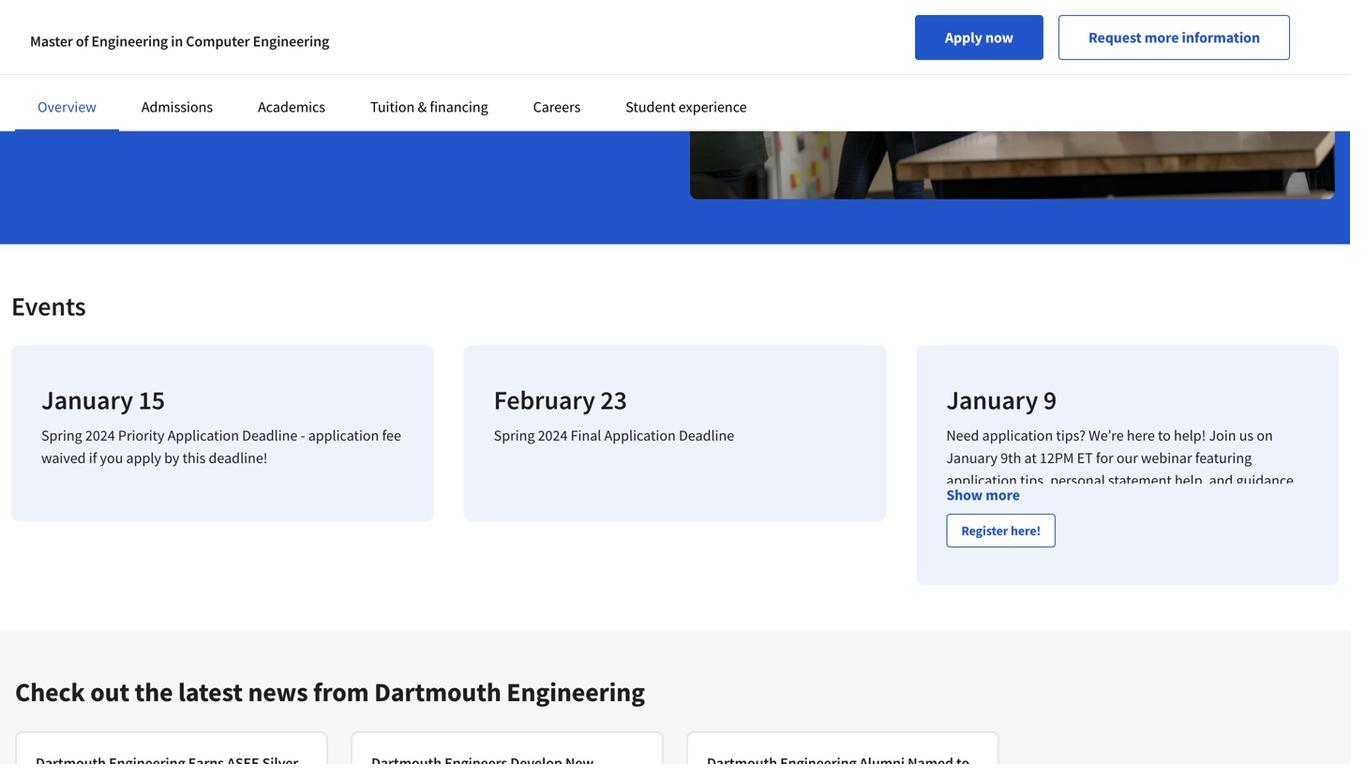 Task type: locate. For each thing, give the bounding box(es) containing it.
1 horizontal spatial letters
[[1199, 584, 1239, 603]]

0 horizontal spatial more
[[55, 92, 90, 111]]

1 vertical spatial fee
[[1108, 652, 1127, 670]]

2 vertical spatial a
[[1241, 629, 1249, 648]]

help,
[[1176, 472, 1207, 490]]

2024 for january
[[85, 426, 115, 445]]

1 horizontal spatial a
[[1064, 517, 1072, 535]]

drive
[[95, 45, 127, 64]]

1 vertical spatial ask
[[1249, 674, 1271, 693]]

overview link
[[38, 98, 96, 116]]

application
[[308, 426, 379, 445], [983, 426, 1054, 445], [947, 472, 1018, 490], [1118, 517, 1189, 535], [947, 584, 1018, 603], [1016, 629, 1087, 648], [1034, 652, 1105, 670], [1156, 697, 1226, 715]]

0 horizontal spatial this
[[183, 449, 206, 468]]

application inside spring 2024 priority application deadline - application fee waived if you apply by this deadline!
[[168, 426, 239, 445]]

more inside the show more button
[[986, 486, 1021, 505]]

in
[[1076, 562, 1088, 580]]

master of engineering in computer engineering
[[30, 32, 330, 51]]

there!
[[1150, 719, 1188, 738]]

a left strong
[[1064, 517, 1072, 535]]

1 horizontal spatial application
[[605, 426, 676, 445]]

personal up the out,
[[1137, 607, 1192, 625]]

to down the live
[[1138, 584, 1151, 603]]

1 vertical spatial by
[[164, 449, 180, 468]]

deadline inside spring 2024 priority application deadline - application fee waived if you apply by this deadline!
[[242, 426, 298, 445]]

application down 23
[[605, 426, 676, 445]]

12pm
[[1040, 449, 1075, 468]]

in down curriculum,
[[171, 32, 183, 51]]

register here!
[[962, 523, 1042, 539]]

for left getting
[[947, 494, 965, 513]]

application up getting
[[947, 472, 1018, 490]]

1 vertical spatial tips,
[[1021, 584, 1048, 603]]

2024 up if
[[85, 426, 115, 445]]

0 horizontal spatial ask
[[1154, 584, 1175, 603]]

1 application from the left
[[168, 426, 239, 445]]

0 vertical spatial master
[[30, 32, 73, 51]]

for
[[1097, 449, 1114, 468], [947, 494, 965, 513], [1192, 517, 1209, 535], [1178, 584, 1196, 603]]

2 vertical spatial on
[[1011, 697, 1028, 715]]

request more information
[[1089, 28, 1261, 47]]

1 horizontal spatial waived
[[1143, 652, 1188, 670]]

a right 'as' at the right bottom
[[1241, 629, 1249, 648]]

deadline for 23
[[679, 426, 735, 445]]

more for request
[[1145, 28, 1180, 47]]

to down on:
[[1295, 607, 1308, 625]]

join
[[1210, 426, 1237, 445]]

your up stand
[[1105, 607, 1134, 625]]

january up if
[[41, 384, 133, 417]]

waived
[[41, 449, 86, 468], [1143, 652, 1188, 670]]

webinar
[[1142, 449, 1193, 468]]

more up register here! button
[[986, 486, 1021, 505]]

master
[[30, 32, 73, 51], [1019, 539, 1061, 558]]

and left skill
[[342, 23, 367, 42]]

to left here!
[[996, 517, 1009, 535]]

now
[[986, 28, 1014, 47]]

0 vertical spatial a
[[376, 0, 384, 19]]

in up session,
[[1158, 539, 1170, 558]]

help!
[[1175, 426, 1207, 445]]

1 vertical spatial dartmouth
[[374, 676, 502, 709]]

0 horizontal spatial dartmouth
[[374, 676, 502, 709]]

prepare
[[1012, 517, 1061, 535]]

to up wait
[[1061, 697, 1074, 715]]

will right 'we'
[[1216, 562, 1238, 580]]

9th
[[1001, 449, 1022, 468]]

to left "work" at the top of page
[[491, 23, 504, 42]]

to
[[491, 23, 504, 42], [1159, 426, 1172, 445], [996, 517, 1009, 535], [1138, 584, 1151, 603], [1295, 607, 1308, 625], [1233, 674, 1246, 693], [1061, 697, 1074, 715], [1084, 719, 1097, 738]]

1 horizontal spatial deadline
[[679, 426, 735, 445]]

how up can't
[[1031, 697, 1058, 715]]

in down 'designed'
[[232, 23, 244, 42]]

and up an
[[1210, 472, 1234, 490]]

0 horizontal spatial personal
[[1051, 472, 1106, 490]]

1 horizontal spatial in
[[232, 23, 244, 42]]

taught
[[313, 0, 355, 19]]

for down the get
[[1192, 517, 1209, 535]]

by inside spring 2024 priority application deadline - application fee waived if you apply by this deadline!
[[164, 449, 180, 468]]

0 horizontal spatial will
[[123, 23, 145, 42]]

priority
[[118, 426, 165, 445]]

spring down january 15
[[41, 426, 82, 445]]

2024 inside spring 2024 priority application deadline - application fee waived if you apply by this deadline!
[[85, 426, 115, 445]]

0 horizontal spatial master
[[30, 32, 73, 51]]

1 2024 from the left
[[85, 426, 115, 445]]

more inside request more information 'button'
[[1145, 28, 1180, 47]]

on up the we
[[1011, 697, 1028, 715]]

of
[[546, 0, 558, 19], [76, 32, 89, 51], [255, 45, 267, 64], [1057, 494, 1070, 513], [1064, 539, 1077, 558], [1242, 584, 1254, 603]]

before
[[947, 674, 988, 693], [1229, 697, 1270, 715]]

more for show
[[986, 486, 1021, 505]]

computer down curriculum,
[[186, 32, 250, 51]]

take
[[1099, 674, 1126, 693]]

this left deadline!
[[183, 449, 206, 468]]

fee
[[382, 426, 401, 445], [1108, 652, 1127, 670]]

2 2024 from the left
[[538, 426, 568, 445]]

ask down submit
[[1249, 674, 1271, 693]]

spring inside spring 2024 priority application deadline - application fee waived if you apply by this deadline!
[[41, 426, 82, 445]]

0 horizontal spatial waived
[[41, 449, 86, 468]]

1 vertical spatial personal
[[1137, 607, 1192, 625]]

1 horizontal spatial more
[[986, 486, 1021, 505]]

fee left the is
[[1108, 652, 1127, 670]]

application inside spring 2024 priority application deadline - application fee waived if you apply by this deadline!
[[308, 426, 379, 445]]

statement,
[[1195, 607, 1262, 625]]

learn more
[[15, 92, 90, 111]]

0 horizontal spatial computer
[[186, 32, 250, 51]]

15th.
[[1045, 674, 1077, 693]]

1 vertical spatial more
[[55, 92, 90, 111]]

how down getting
[[966, 517, 993, 535]]

your down recommendations,
[[985, 629, 1013, 648]]

1 horizontal spatial before
[[1229, 697, 1270, 715]]

apply now button
[[916, 15, 1044, 60]]

0 vertical spatial tips,
[[1021, 472, 1048, 490]]

more!
[[1183, 629, 1221, 648]]

waived right the is
[[1143, 652, 1188, 670]]

2 vertical spatial your
[[1124, 697, 1153, 715]]

ask
[[1154, 584, 1175, 603], [1249, 674, 1271, 693]]

fee inside need application tips? we're here to help! join us on january 9th at 12pm et for our webinar featuring application tips, personal statement help, and guidance for getting letters of recommendation. get an inside scoop on how to prepare a strong application for the online dartmouth master of engineering in computer engineering (meng). in this live session, we will focus on: application tips, who and how to ask for letters of recommendations, acing your personal statement, how to make your application stand out, and more!  as a reminder, the application fee is waived when you submit before january 15th. so take this opportunity to ask questions on how to perfect your application before you submit. we can't wait to see you there!
[[1108, 652, 1127, 670]]

0 vertical spatial this
[[183, 449, 206, 468]]

admissions
[[142, 98, 213, 116]]

master down expertly-
[[30, 32, 73, 51]]

a up skill
[[376, 0, 384, 19]]

we
[[1195, 562, 1213, 580]]

immerse
[[148, 23, 203, 42]]

1 vertical spatial before
[[1229, 697, 1270, 715]]

0 horizontal spatial a
[[376, 0, 384, 19]]

check
[[15, 676, 85, 709]]

admissions link
[[142, 98, 213, 116]]

acing
[[1068, 607, 1102, 625]]

will inside this expertly-curated curriculum, designed and taught by a cross-disciplinary faculty of academics and industry leaders, will immerse you in the knowledge and skill sets necessary to work with intelligent systems and drive the next generation of computer engineering and technology.
[[123, 23, 145, 42]]

and
[[286, 0, 310, 19], [631, 0, 655, 19], [342, 23, 367, 42], [68, 45, 92, 64], [412, 45, 436, 64], [1210, 472, 1234, 490], [1081, 584, 1105, 603], [1156, 629, 1180, 648]]

1 horizontal spatial by
[[358, 0, 373, 19]]

here!
[[1011, 523, 1042, 539]]

you up generation
[[206, 23, 229, 42]]

january left 15th.
[[991, 674, 1042, 693]]

will down curated
[[123, 23, 145, 42]]

spring for january 15
[[41, 426, 82, 445]]

letters up statement,
[[1199, 584, 1239, 603]]

1 horizontal spatial 2024
[[538, 426, 568, 445]]

our
[[1117, 449, 1139, 468]]

2 spring from the left
[[494, 426, 535, 445]]

ask down session,
[[1154, 584, 1175, 603]]

the left the "next"
[[130, 45, 151, 64]]

0 vertical spatial will
[[123, 23, 145, 42]]

1 deadline from the left
[[242, 426, 298, 445]]

1 horizontal spatial ask
[[1249, 674, 1271, 693]]

of up prepare
[[1057, 494, 1070, 513]]

for right et on the right bottom of page
[[1097, 449, 1114, 468]]

2 horizontal spatial a
[[1241, 629, 1249, 648]]

this right 'in'
[[1091, 562, 1114, 580]]

strong
[[1075, 517, 1115, 535]]

1 horizontal spatial will
[[1216, 562, 1238, 580]]

2 horizontal spatial more
[[1145, 28, 1180, 47]]

will
[[123, 23, 145, 42], [1216, 562, 1238, 580]]

more right "request"
[[1145, 28, 1180, 47]]

0 vertical spatial your
[[1105, 607, 1134, 625]]

computer
[[186, 32, 250, 51], [1173, 539, 1236, 558]]

2 horizontal spatial in
[[1158, 539, 1170, 558]]

the
[[247, 23, 268, 42], [130, 45, 151, 64], [1212, 517, 1233, 535], [1011, 652, 1031, 670], [135, 676, 173, 709]]

master down prepare
[[1019, 539, 1061, 558]]

guidance
[[1237, 472, 1294, 490]]

0 vertical spatial computer
[[186, 32, 250, 51]]

0 vertical spatial waived
[[41, 449, 86, 468]]

before down the reminder,
[[947, 674, 988, 693]]

0 horizontal spatial application
[[168, 426, 239, 445]]

if
[[89, 449, 97, 468]]

2 application from the left
[[605, 426, 676, 445]]

of up 'in'
[[1064, 539, 1077, 558]]

submit
[[1255, 652, 1299, 670]]

0 vertical spatial ask
[[1154, 584, 1175, 603]]

15
[[138, 384, 165, 417]]

0 vertical spatial dartmouth
[[947, 539, 1016, 558]]

computer up 'we'
[[1173, 539, 1236, 558]]

2 horizontal spatial on
[[1257, 426, 1274, 445]]

1 spring from the left
[[41, 426, 82, 445]]

1 vertical spatial will
[[1216, 562, 1238, 580]]

0 vertical spatial fee
[[382, 426, 401, 445]]

tips,
[[1021, 472, 1048, 490], [1021, 584, 1048, 603]]

spring down 'february'
[[494, 426, 535, 445]]

tips, down at
[[1021, 472, 1048, 490]]

more for learn
[[55, 92, 90, 111]]

in inside this expertly-curated curriculum, designed and taught by a cross-disciplinary faculty of academics and industry leaders, will immerse you in the knowledge and skill sets necessary to work with intelligent systems and drive the next generation of computer engineering and technology.
[[232, 23, 244, 42]]

letters up prepare
[[1014, 494, 1054, 513]]

work
[[507, 23, 538, 42]]

sets
[[398, 23, 422, 42]]

0 horizontal spatial fee
[[382, 426, 401, 445]]

1 vertical spatial a
[[1064, 517, 1072, 535]]

by right apply
[[164, 449, 180, 468]]

0 vertical spatial more
[[1145, 28, 1180, 47]]

academics
[[561, 0, 628, 19]]

1 vertical spatial waived
[[1143, 652, 1188, 670]]

personal down et on the right bottom of page
[[1051, 472, 1106, 490]]

application right the -
[[308, 426, 379, 445]]

2 vertical spatial more
[[986, 486, 1021, 505]]

to inside this expertly-curated curriculum, designed and taught by a cross-disciplinary faculty of academics and industry leaders, will immerse you in the knowledge and skill sets necessary to work with intelligent systems and drive the next generation of computer engineering and technology.
[[491, 23, 504, 42]]

before down submit
[[1229, 697, 1270, 715]]

0 vertical spatial on
[[1257, 426, 1274, 445]]

application for february 23
[[605, 426, 676, 445]]

this
[[183, 449, 206, 468], [1091, 562, 1114, 580], [1129, 674, 1152, 693]]

on right us
[[1257, 426, 1274, 445]]

curated
[[100, 0, 148, 19]]

0 horizontal spatial on
[[947, 517, 963, 535]]

0 horizontal spatial before
[[947, 674, 988, 693]]

the right the out
[[135, 676, 173, 709]]

your down 'take'
[[1124, 697, 1153, 715]]

1 vertical spatial computer
[[1173, 539, 1236, 558]]

of up with
[[546, 0, 558, 19]]

on:
[[1278, 562, 1298, 580]]

and right the out,
[[1156, 629, 1180, 648]]

2 tips, from the top
[[1021, 584, 1048, 603]]

1 horizontal spatial fee
[[1108, 652, 1127, 670]]

designed
[[226, 0, 283, 19]]

application up 15th.
[[1034, 652, 1105, 670]]

on down "show"
[[947, 517, 963, 535]]

0 horizontal spatial letters
[[1014, 494, 1054, 513]]

disciplinary
[[424, 0, 497, 19]]

0 horizontal spatial 2024
[[85, 426, 115, 445]]

january
[[41, 384, 133, 417], [947, 384, 1039, 417], [947, 449, 998, 468], [991, 674, 1042, 693]]

computer
[[270, 45, 331, 64]]

0 horizontal spatial spring
[[41, 426, 82, 445]]

to up webinar
[[1159, 426, 1172, 445]]

2024 left the final
[[538, 426, 568, 445]]

by up skill
[[358, 0, 373, 19]]

1 horizontal spatial on
[[1011, 697, 1028, 715]]

featuring
[[1196, 449, 1253, 468]]

you inside this expertly-curated curriculum, designed and taught by a cross-disciplinary faculty of academics and industry leaders, will immerse you in the knowledge and skill sets necessary to work with intelligent systems and drive the next generation of computer engineering and technology.
[[206, 23, 229, 42]]

2 vertical spatial this
[[1129, 674, 1152, 693]]

how
[[966, 517, 993, 535], [1108, 584, 1135, 603], [1265, 607, 1292, 625], [1031, 697, 1058, 715]]

1 vertical spatial master
[[1019, 539, 1061, 558]]

live
[[1117, 562, 1139, 580]]

1 horizontal spatial dartmouth
[[947, 539, 1016, 558]]

request more information button
[[1059, 15, 1291, 60]]

2 deadline from the left
[[679, 426, 735, 445]]

waived left if
[[41, 449, 86, 468]]

1 vertical spatial on
[[947, 517, 963, 535]]

0 horizontal spatial deadline
[[242, 426, 298, 445]]

fee right the -
[[382, 426, 401, 445]]

0 horizontal spatial by
[[164, 449, 180, 468]]

skill
[[370, 23, 395, 42]]

make
[[947, 629, 982, 648]]

this down the is
[[1129, 674, 1152, 693]]

in inside need application tips? we're here to help! join us on january 9th at 12pm et for our webinar featuring application tips, personal statement help, and guidance for getting letters of recommendation. get an inside scoop on how to prepare a strong application for the online dartmouth master of engineering in computer engineering (meng). in this live session, we will focus on: application tips, who and how to ask for letters of recommendations, acing your personal statement, how to make your application stand out, and more!  as a reminder, the application fee is waived when you submit before january 15th. so take this opportunity to ask questions on how to perfect your application before you submit. we can't wait to see you there!
[[1158, 539, 1170, 558]]

0 vertical spatial by
[[358, 0, 373, 19]]

questions
[[947, 697, 1008, 715]]

academics link
[[258, 98, 326, 116]]

on
[[1257, 426, 1274, 445], [947, 517, 963, 535], [1011, 697, 1028, 715]]

you
[[206, 23, 229, 42], [100, 449, 123, 468], [1229, 652, 1252, 670], [1273, 697, 1296, 715], [1124, 719, 1147, 738]]

in
[[232, 23, 244, 42], [171, 32, 183, 51], [1158, 539, 1170, 558]]

et
[[1078, 449, 1094, 468]]

application up deadline!
[[168, 426, 239, 445]]

1 horizontal spatial computer
[[1173, 539, 1236, 558]]

final
[[571, 426, 602, 445]]

by inside this expertly-curated curriculum, designed and taught by a cross-disciplinary faculty of academics and industry leaders, will immerse you in the knowledge and skill sets necessary to work with intelligent systems and drive the next generation of computer engineering and technology.
[[358, 0, 373, 19]]

tips, down (meng).
[[1021, 584, 1048, 603]]

and up knowledge
[[286, 0, 310, 19]]

dartmouth inside need application tips? we're here to help! join us on january 9th at 12pm et for our webinar featuring application tips, personal statement help, and guidance for getting letters of recommendation. get an inside scoop on how to prepare a strong application for the online dartmouth master of engineering in computer engineering (meng). in this live session, we will focus on: application tips, who and how to ask for letters of recommendations, acing your personal statement, how to make your application stand out, and more!  as a reminder, the application fee is waived when you submit before january 15th. so take this opportunity to ask questions on how to perfect your application before you submit. we can't wait to see you there!
[[947, 539, 1016, 558]]

out
[[90, 676, 130, 709]]

more right learn
[[55, 92, 90, 111]]

you right if
[[100, 449, 123, 468]]

1 horizontal spatial master
[[1019, 539, 1061, 558]]

you right see
[[1124, 719, 1147, 738]]

1 horizontal spatial this
[[1091, 562, 1114, 580]]

need application tips? we're here to help! join us on january 9th at 12pm et for our webinar featuring application tips, personal statement help, and guidance for getting letters of recommendation. get an inside scoop on how to prepare a strong application for the online dartmouth master of engineering in computer engineering (meng). in this live session, we will focus on: application tips, who and how to ask for letters of recommendations, acing your personal statement, how to make your application stand out, and more!  as a reminder, the application fee is waived when you submit before january 15th. so take this opportunity to ask questions on how to perfect your application before you submit. we can't wait to see you there!
[[947, 426, 1309, 738]]

1 horizontal spatial spring
[[494, 426, 535, 445]]



Task type: describe. For each thing, give the bounding box(es) containing it.
to down 'as' at the right bottom
[[1233, 674, 1246, 693]]

out,
[[1128, 629, 1153, 648]]

0 horizontal spatial in
[[171, 32, 183, 51]]

fee inside spring 2024 priority application deadline - application fee waived if you apply by this deadline!
[[382, 426, 401, 445]]

and down sets
[[412, 45, 436, 64]]

intelligent
[[572, 23, 636, 42]]

of left computer
[[255, 45, 267, 64]]

february
[[494, 384, 596, 417]]

how up submit
[[1265, 607, 1292, 625]]

news
[[248, 676, 308, 709]]

-
[[301, 426, 305, 445]]

spring for february 23
[[494, 426, 535, 445]]

master inside need application tips? we're here to help! join us on january 9th at 12pm et for our webinar featuring application tips, personal statement help, and guidance for getting letters of recommendation. get an inside scoop on how to prepare a strong application for the online dartmouth master of engineering in computer engineering (meng). in this live session, we will focus on: application tips, who and how to ask for letters of recommendations, acing your personal statement, how to make your application stand out, and more!  as a reminder, the application fee is waived when you submit before january 15th. so take this opportunity to ask questions on how to perfect your application before you submit. we can't wait to see you there!
[[1019, 539, 1061, 558]]

engineering
[[334, 45, 409, 64]]

2024 for february
[[538, 426, 568, 445]]

january down need
[[947, 449, 998, 468]]

apply now
[[946, 28, 1014, 47]]

you down 'as' at the right bottom
[[1229, 652, 1252, 670]]

focus
[[1241, 562, 1275, 580]]

student
[[626, 98, 676, 116]]

computer inside need application tips? we're here to help! join us on january 9th at 12pm et for our webinar featuring application tips, personal statement help, and guidance for getting letters of recommendation. get an inside scoop on how to prepare a strong application for the online dartmouth master of engineering in computer engineering (meng). in this live session, we will focus on: application tips, who and how to ask for letters of recommendations, acing your personal statement, how to make your application stand out, and more!  as a reminder, the application fee is waived when you submit before january 15th. so take this opportunity to ask questions on how to perfect your application before you submit. we can't wait to see you there!
[[1173, 539, 1236, 558]]

experience
[[679, 98, 747, 116]]

systems
[[15, 45, 65, 64]]

information
[[1183, 28, 1261, 47]]

recommendations,
[[947, 607, 1065, 625]]

application down opportunity
[[1156, 697, 1226, 715]]

this expertly-curated curriculum, designed and taught by a cross-disciplinary faculty of academics and industry leaders, will immerse you in the knowledge and skill sets necessary to work with intelligent systems and drive the next generation of computer engineering and technology.
[[15, 0, 655, 64]]

request
[[1089, 28, 1142, 47]]

show more
[[947, 486, 1021, 505]]

who
[[1051, 584, 1078, 603]]

january up need
[[947, 384, 1039, 417]]

apply
[[126, 449, 161, 468]]

show more button
[[947, 484, 1021, 507]]

application for january 15
[[168, 426, 239, 445]]

0 vertical spatial letters
[[1014, 494, 1054, 513]]

online
[[1236, 517, 1276, 535]]

the down an
[[1212, 517, 1233, 535]]

0 vertical spatial personal
[[1051, 472, 1106, 490]]

of left drive
[[76, 32, 89, 51]]

events
[[11, 290, 86, 323]]

academics
[[258, 98, 326, 116]]

tuition
[[371, 98, 415, 116]]

cross-
[[387, 0, 424, 19]]

and down leaders,
[[68, 45, 92, 64]]

9
[[1044, 384, 1057, 417]]

and up acing
[[1081, 584, 1105, 603]]

wait
[[1054, 719, 1081, 738]]

an
[[1213, 494, 1228, 513]]

you down submit
[[1273, 697, 1296, 715]]

scoop
[[1272, 494, 1309, 513]]

spring 2024 priority application deadline - application fee waived if you apply by this deadline!
[[41, 426, 401, 468]]

opportunity
[[1155, 674, 1230, 693]]

inside
[[1231, 494, 1269, 513]]

at
[[1025, 449, 1037, 468]]

for down 'we'
[[1178, 584, 1196, 603]]

spring 2024 final application deadline
[[494, 426, 735, 445]]

apply
[[946, 28, 983, 47]]

is
[[1130, 652, 1140, 670]]

so
[[1080, 674, 1096, 693]]

can't
[[1020, 719, 1051, 738]]

february 23
[[494, 384, 628, 417]]

curriculum,
[[151, 0, 223, 19]]

1 vertical spatial this
[[1091, 562, 1114, 580]]

get
[[1188, 494, 1210, 513]]

expertly-
[[44, 0, 100, 19]]

register
[[962, 523, 1009, 539]]

session,
[[1142, 562, 1192, 580]]

show
[[947, 486, 983, 505]]

a inside this expertly-curated curriculum, designed and taught by a cross-disciplinary faculty of academics and industry leaders, will immerse you in the knowledge and skill sets necessary to work with intelligent systems and drive the next generation of computer engineering and technology.
[[376, 0, 384, 19]]

register here! button
[[947, 514, 1057, 548]]

check out the latest news from dartmouth engineering
[[15, 676, 646, 709]]

application up 9th
[[983, 426, 1054, 445]]

2 horizontal spatial this
[[1129, 674, 1152, 693]]

recommendation.
[[1073, 494, 1185, 513]]

waived inside spring 2024 priority application deadline - application fee waived if you apply by this deadline!
[[41, 449, 86, 468]]

knowledge
[[271, 23, 339, 42]]

latest
[[178, 676, 243, 709]]

this inside spring 2024 priority application deadline - application fee waived if you apply by this deadline!
[[183, 449, 206, 468]]

learn more link
[[15, 92, 90, 111]]

when
[[1191, 652, 1226, 670]]

faculty
[[500, 0, 543, 19]]

1 horizontal spatial personal
[[1137, 607, 1192, 625]]

careers
[[533, 98, 581, 116]]

careers link
[[533, 98, 581, 116]]

the right the reminder,
[[1011, 652, 1031, 670]]

1 vertical spatial letters
[[1199, 584, 1239, 603]]

&
[[418, 98, 427, 116]]

1 vertical spatial your
[[985, 629, 1013, 648]]

tips?
[[1057, 426, 1086, 445]]

will inside need application tips? we're here to help! join us on january 9th at 12pm et for our webinar featuring application tips, personal statement help, and guidance for getting letters of recommendation. get an inside scoop on how to prepare a strong application for the online dartmouth master of engineering in computer engineering (meng). in this live session, we will focus on: application tips, who and how to ask for letters of recommendations, acing your personal statement, how to make your application stand out, and more!  as a reminder, the application fee is waived when you submit before january 15th. so take this opportunity to ask questions on how to perfect your application before you submit. we can't wait to see you there!
[[1216, 562, 1238, 580]]

submit.
[[947, 719, 995, 738]]

see
[[1100, 719, 1121, 738]]

leaders,
[[70, 23, 120, 42]]

of down the "focus"
[[1242, 584, 1254, 603]]

tuition & financing link
[[371, 98, 488, 116]]

how down the live
[[1108, 584, 1135, 603]]

application down recommendation.
[[1118, 517, 1189, 535]]

stand
[[1090, 629, 1125, 648]]

1 tips, from the top
[[1021, 472, 1048, 490]]

reminder,
[[947, 652, 1008, 670]]

application down acing
[[1016, 629, 1087, 648]]

application up recommendations,
[[947, 584, 1018, 603]]

need
[[947, 426, 980, 445]]

(meng).
[[1025, 562, 1073, 580]]

you inside spring 2024 priority application deadline - application fee waived if you apply by this deadline!
[[100, 449, 123, 468]]

0 vertical spatial before
[[947, 674, 988, 693]]

to left see
[[1084, 719, 1097, 738]]

january 9
[[947, 384, 1057, 417]]

waived inside need application tips? we're here to help! join us on january 9th at 12pm et for our webinar featuring application tips, personal statement help, and guidance for getting letters of recommendation. get an inside scoop on how to prepare a strong application for the online dartmouth master of engineering in computer engineering (meng). in this live session, we will focus on: application tips, who and how to ask for letters of recommendations, acing your personal statement, how to make your application stand out, and more!  as a reminder, the application fee is waived when you submit before january 15th. so take this opportunity to ask questions on how to perfect your application before you submit. we can't wait to see you there!
[[1143, 652, 1188, 670]]

student experience link
[[626, 98, 747, 116]]

and up intelligent
[[631, 0, 655, 19]]

the down 'designed'
[[247, 23, 268, 42]]

this
[[15, 0, 41, 19]]

deadline for 15
[[242, 426, 298, 445]]



Task type: vqa. For each thing, say whether or not it's contained in the screenshot.
series
no



